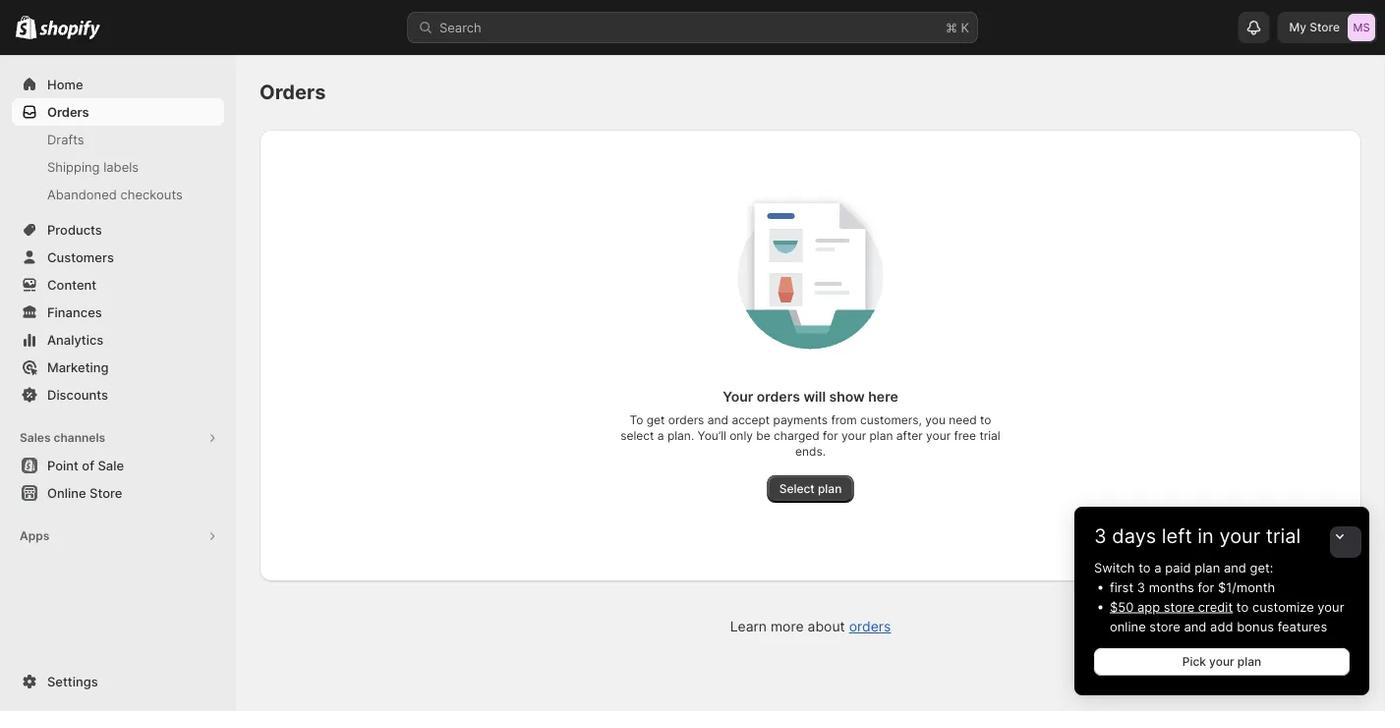 Task type: vqa. For each thing, say whether or not it's contained in the screenshot.
the bonus
yes



Task type: locate. For each thing, give the bounding box(es) containing it.
$50 app store credit link
[[1110, 600, 1233, 615]]

1 vertical spatial trial
[[1266, 525, 1301, 549]]

to inside to customize your online store and add bonus features
[[1237, 600, 1249, 615]]

and
[[708, 413, 729, 428], [1224, 561, 1247, 576], [1184, 620, 1207, 635]]

orders
[[757, 389, 800, 406], [668, 413, 704, 428], [849, 619, 891, 636]]

1 vertical spatial and
[[1224, 561, 1247, 576]]

2 horizontal spatial orders
[[849, 619, 891, 636]]

store down the months
[[1164, 600, 1195, 615]]

marketing link
[[12, 354, 224, 382]]

1 vertical spatial for
[[1198, 580, 1215, 595]]

get:
[[1250, 561, 1274, 576]]

1 horizontal spatial and
[[1184, 620, 1207, 635]]

your right in
[[1220, 525, 1261, 549]]

your down you in the bottom right of the page
[[926, 429, 951, 443]]

charged
[[774, 429, 820, 443]]

0 horizontal spatial a
[[658, 429, 664, 443]]

sales channels
[[20, 431, 105, 445]]

k
[[961, 20, 970, 35]]

payments
[[773, 413, 828, 428]]

get
[[647, 413, 665, 428]]

to inside your orders will show here to get orders and accept payments from customers, you need to select a plan. you'll only be charged for your plan after your free trial ends.
[[980, 413, 992, 428]]

to right the switch
[[1139, 561, 1151, 576]]

plan down "customers,"
[[870, 429, 893, 443]]

plan up first 3 months for $1/month
[[1195, 561, 1221, 576]]

shipping labels
[[47, 159, 139, 175]]

orders up plan.
[[668, 413, 704, 428]]

trial
[[980, 429, 1001, 443], [1266, 525, 1301, 549]]

3 right the first
[[1138, 580, 1146, 595]]

1 vertical spatial orders
[[668, 413, 704, 428]]

select plan link
[[768, 476, 854, 503]]

search
[[440, 20, 482, 35]]

0 vertical spatial store
[[1310, 20, 1340, 34]]

add
[[1211, 620, 1234, 635]]

store right 'my'
[[1310, 20, 1340, 34]]

sale
[[98, 458, 124, 473]]

products
[[47, 222, 102, 237]]

your inside to customize your online store and add bonus features
[[1318, 600, 1345, 615]]

and left add
[[1184, 620, 1207, 635]]

3 left days
[[1094, 525, 1107, 549]]

1 vertical spatial store
[[1150, 620, 1181, 635]]

2 horizontal spatial to
[[1237, 600, 1249, 615]]

discounts
[[47, 387, 108, 403]]

1 horizontal spatial for
[[1198, 580, 1215, 595]]

online
[[47, 486, 86, 501]]

channels
[[54, 431, 105, 445]]

your down from
[[842, 429, 866, 443]]

shopify image
[[16, 15, 37, 39]]

store inside 'button'
[[90, 486, 122, 501]]

analytics link
[[12, 326, 224, 354]]

show
[[829, 389, 865, 406]]

0 horizontal spatial to
[[980, 413, 992, 428]]

3
[[1094, 525, 1107, 549], [1138, 580, 1146, 595]]

a inside your orders will show here to get orders and accept payments from customers, you need to select a plan. you'll only be charged for your plan after your free trial ends.
[[658, 429, 664, 443]]

0 horizontal spatial orders
[[47, 104, 89, 119]]

my store image
[[1348, 14, 1376, 41]]

orders right about
[[849, 619, 891, 636]]

trial up get: in the bottom right of the page
[[1266, 525, 1301, 549]]

features
[[1278, 620, 1328, 635]]

2 horizontal spatial and
[[1224, 561, 1247, 576]]

store
[[1164, 600, 1195, 615], [1150, 620, 1181, 635]]

a down get
[[658, 429, 664, 443]]

for up credit
[[1198, 580, 1215, 595]]

0 vertical spatial 3
[[1094, 525, 1107, 549]]

0 horizontal spatial store
[[90, 486, 122, 501]]

$1/month
[[1218, 580, 1276, 595]]

left
[[1162, 525, 1193, 549]]

your right the "pick" at right
[[1210, 655, 1235, 670]]

0 horizontal spatial trial
[[980, 429, 1001, 443]]

about
[[808, 619, 845, 636]]

1 vertical spatial store
[[90, 486, 122, 501]]

to
[[980, 413, 992, 428], [1139, 561, 1151, 576], [1237, 600, 1249, 615]]

1 vertical spatial a
[[1155, 561, 1162, 576]]

shipping
[[47, 159, 100, 175]]

sales channels button
[[12, 425, 224, 452]]

1 horizontal spatial orders
[[260, 80, 326, 104]]

trial right free
[[980, 429, 1001, 443]]

for inside your orders will show here to get orders and accept payments from customers, you need to select a plan. you'll only be charged for your plan after your free trial ends.
[[823, 429, 839, 443]]

store down $50 app store credit
[[1150, 620, 1181, 635]]

shopify image
[[40, 20, 101, 40]]

0 vertical spatial and
[[708, 413, 729, 428]]

store for online store
[[90, 486, 122, 501]]

orders inside orders link
[[47, 104, 89, 119]]

0 vertical spatial orders
[[757, 389, 800, 406]]

1 horizontal spatial trial
[[1266, 525, 1301, 549]]

0 vertical spatial to
[[980, 413, 992, 428]]

your up features
[[1318, 600, 1345, 615]]

free
[[954, 429, 977, 443]]

a left paid
[[1155, 561, 1162, 576]]

⌘
[[946, 20, 958, 35]]

settings
[[47, 675, 98, 690]]

abandoned
[[47, 187, 117, 202]]

0 horizontal spatial 3
[[1094, 525, 1107, 549]]

orders
[[260, 80, 326, 104], [47, 104, 89, 119]]

2 vertical spatial and
[[1184, 620, 1207, 635]]

for inside the 3 days left in your trial element
[[1198, 580, 1215, 595]]

1 horizontal spatial 3
[[1138, 580, 1146, 595]]

finances link
[[12, 299, 224, 326]]

and up $1/month
[[1224, 561, 1247, 576]]

store inside to customize your online store and add bonus features
[[1150, 620, 1181, 635]]

and for to
[[1184, 620, 1207, 635]]

first 3 months for $1/month
[[1110, 580, 1276, 595]]

0 horizontal spatial for
[[823, 429, 839, 443]]

sales
[[20, 431, 51, 445]]

2 vertical spatial to
[[1237, 600, 1249, 615]]

abandoned checkouts link
[[12, 181, 224, 208]]

to down $1/month
[[1237, 600, 1249, 615]]

days
[[1113, 525, 1157, 549]]

accept
[[732, 413, 770, 428]]

0 vertical spatial trial
[[980, 429, 1001, 443]]

shipping labels link
[[12, 153, 224, 181]]

plan
[[870, 429, 893, 443], [818, 482, 842, 497], [1195, 561, 1221, 576], [1238, 655, 1262, 670]]

0 horizontal spatial and
[[708, 413, 729, 428]]

to right need
[[980, 413, 992, 428]]

and inside your orders will show here to get orders and accept payments from customers, you need to select a plan. you'll only be charged for your plan after your free trial ends.
[[708, 413, 729, 428]]

1 vertical spatial to
[[1139, 561, 1151, 576]]

paid
[[1166, 561, 1191, 576]]

for
[[823, 429, 839, 443], [1198, 580, 1215, 595]]

0 vertical spatial a
[[658, 429, 664, 443]]

you
[[926, 413, 946, 428]]

and inside to customize your online store and add bonus features
[[1184, 620, 1207, 635]]

products link
[[12, 216, 224, 244]]

orders up payments
[[757, 389, 800, 406]]

customers link
[[12, 244, 224, 271]]

1 horizontal spatial store
[[1310, 20, 1340, 34]]

plan right select
[[818, 482, 842, 497]]

and up you'll
[[708, 413, 729, 428]]

here
[[869, 389, 898, 406]]

0 vertical spatial for
[[823, 429, 839, 443]]

store down sale
[[90, 486, 122, 501]]

online store link
[[12, 480, 224, 507]]

orders link
[[12, 98, 224, 126]]

for down from
[[823, 429, 839, 443]]

plan inside your orders will show here to get orders and accept payments from customers, you need to select a plan. you'll only be charged for your plan after your free trial ends.
[[870, 429, 893, 443]]

1 vertical spatial 3
[[1138, 580, 1146, 595]]

pick your plan link
[[1094, 649, 1350, 677]]

1 horizontal spatial orders
[[757, 389, 800, 406]]

drafts link
[[12, 126, 224, 153]]



Task type: describe. For each thing, give the bounding box(es) containing it.
customers,
[[860, 413, 922, 428]]

switch to a paid plan and get:
[[1094, 561, 1274, 576]]

plan.
[[668, 429, 694, 443]]

content
[[47, 277, 97, 293]]

credit
[[1199, 600, 1233, 615]]

will
[[804, 389, 826, 406]]

home
[[47, 77, 83, 92]]

apps
[[20, 530, 49, 544]]

labels
[[103, 159, 139, 175]]

select plan
[[779, 482, 842, 497]]

$50
[[1110, 600, 1134, 615]]

point
[[47, 458, 79, 473]]

first
[[1110, 580, 1134, 595]]

online
[[1110, 620, 1146, 635]]

and for switch
[[1224, 561, 1247, 576]]

3 inside dropdown button
[[1094, 525, 1107, 549]]

need
[[949, 413, 977, 428]]

apps button
[[12, 523, 224, 551]]

your orders will show here to get orders and accept payments from customers, you need to select a plan. you'll only be charged for your plan after your free trial ends.
[[621, 389, 1001, 459]]

months
[[1149, 580, 1195, 595]]

0 vertical spatial store
[[1164, 600, 1195, 615]]

switch
[[1094, 561, 1135, 576]]

to
[[630, 413, 643, 428]]

of
[[82, 458, 94, 473]]

in
[[1198, 525, 1214, 549]]

analytics
[[47, 332, 104, 348]]

you'll
[[698, 429, 727, 443]]

only
[[730, 429, 753, 443]]

point of sale
[[47, 458, 124, 473]]

trial inside your orders will show here to get orders and accept payments from customers, you need to select a plan. you'll only be charged for your plan after your free trial ends.
[[980, 429, 1001, 443]]

orders link
[[849, 619, 891, 636]]

discounts link
[[12, 382, 224, 409]]

app
[[1138, 600, 1161, 615]]

plan down 'bonus'
[[1238, 655, 1262, 670]]

online store button
[[0, 480, 236, 507]]

1 horizontal spatial to
[[1139, 561, 1151, 576]]

3 days left in your trial element
[[1075, 559, 1370, 696]]

select
[[779, 482, 815, 497]]

content link
[[12, 271, 224, 299]]

to customize your online store and add bonus features
[[1110, 600, 1345, 635]]

my
[[1290, 20, 1307, 34]]

settings link
[[12, 669, 224, 696]]

marketing
[[47, 360, 109, 375]]

0 horizontal spatial orders
[[668, 413, 704, 428]]

point of sale link
[[12, 452, 224, 480]]

1 horizontal spatial a
[[1155, 561, 1162, 576]]

3 days left in your trial
[[1094, 525, 1301, 549]]

point of sale button
[[0, 452, 236, 480]]

3 days left in your trial button
[[1075, 507, 1370, 549]]

ends.
[[796, 445, 826, 459]]

your
[[723, 389, 754, 406]]

be
[[756, 429, 771, 443]]

from
[[831, 413, 857, 428]]

more
[[771, 619, 804, 636]]

checkouts
[[120, 187, 183, 202]]

learn
[[730, 619, 767, 636]]

customize
[[1253, 600, 1314, 615]]

store for my store
[[1310, 20, 1340, 34]]

⌘ k
[[946, 20, 970, 35]]

bonus
[[1237, 620, 1274, 635]]

abandoned checkouts
[[47, 187, 183, 202]]

home link
[[12, 71, 224, 98]]

online store
[[47, 486, 122, 501]]

pick your plan
[[1183, 655, 1262, 670]]

after
[[897, 429, 923, 443]]

select
[[621, 429, 654, 443]]

customers
[[47, 250, 114, 265]]

learn more about orders
[[730, 619, 891, 636]]

your inside dropdown button
[[1220, 525, 1261, 549]]

$50 app store credit
[[1110, 600, 1233, 615]]

2 vertical spatial orders
[[849, 619, 891, 636]]

finances
[[47, 305, 102, 320]]

my store
[[1290, 20, 1340, 34]]

drafts
[[47, 132, 84, 147]]

trial inside dropdown button
[[1266, 525, 1301, 549]]

pick
[[1183, 655, 1207, 670]]



